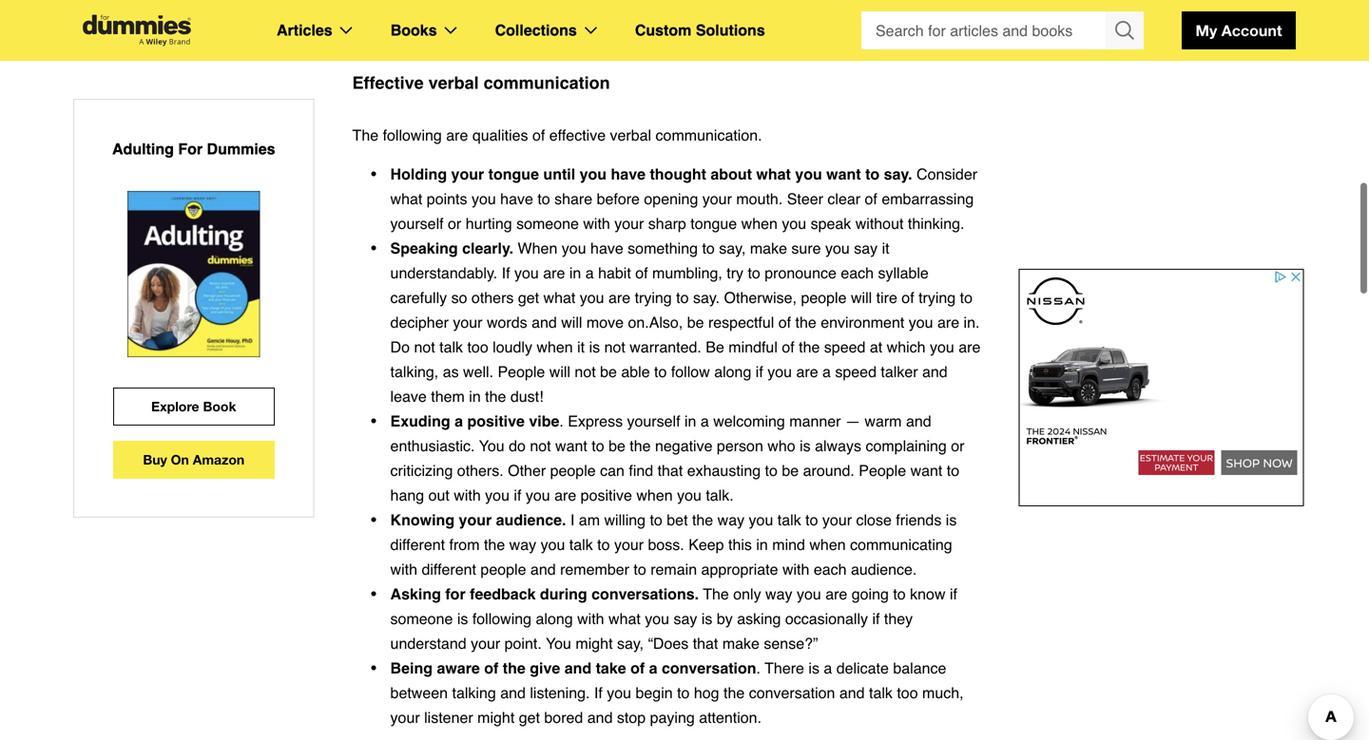 Task type: vqa. For each thing, say whether or not it's contained in the screenshot.
the syllable
yes



Task type: locate. For each thing, give the bounding box(es) containing it.
when right mind
[[810, 536, 846, 554]]

0 vertical spatial that
[[658, 462, 683, 480]]

with inside the . express yourself in a welcoming manner — warm and enthusiastic. you do not want to be the negative person who is always complaining or criticizing others. other people can find that exhausting to be around. people want to hang out with you if you are positive when you talk.
[[454, 487, 481, 504]]

someone inside consider what points you have to share before opening your mouth. steer clear of embarrassing yourself or hurting someone with your sharp tongue when you speak without thinking.
[[516, 215, 579, 232]]

close
[[856, 512, 892, 529]]

will left move
[[561, 314, 582, 331]]

1 horizontal spatial it
[[882, 240, 890, 257]]

follow
[[671, 363, 710, 381]]

1 vertical spatial it
[[577, 338, 585, 356]]

that down by
[[693, 635, 718, 653]]

2 vertical spatial have
[[591, 240, 624, 257]]

along inside when you have something to say, make sure you say it understandably. if you are in a habit of mumbling, try to pronounce each syllable carefully so others get what you are trying to say. otherwise, people will tire of trying to decipher your words and will move on.also, be respectful of the environment you are in. do not talk too loudly when it is not warranted. be mindful of the speed at which you are talking, as well. people will not be able to follow along if you are a speed talker and leave them in the dust!
[[714, 363, 751, 381]]

to right able
[[654, 363, 667, 381]]

out
[[428, 487, 450, 504]]

1 horizontal spatial say
[[854, 240, 878, 257]]

1 horizontal spatial verbal
[[610, 126, 651, 144]]

0 vertical spatial say,
[[719, 240, 746, 257]]

way down knowing your audience.
[[509, 536, 536, 554]]

1 horizontal spatial or
[[951, 437, 965, 455]]

you left do
[[479, 437, 505, 455]]

in inside i am willing to bet the way you talk to your close friends is different from the way you talk to your boss. keep this in mind when communicating with different people and remember to remain appropriate with each audience.
[[756, 536, 768, 554]]

consider what points you have to share before opening your mouth. steer clear of embarrassing yourself or hurting someone with your sharp tongue when you speak without thinking.
[[390, 165, 978, 232]]

0 vertical spatial each
[[841, 264, 874, 282]]

warm
[[865, 413, 902, 430]]

someone up when
[[516, 215, 579, 232]]

is right the there
[[809, 660, 820, 677]]

0 horizontal spatial that
[[658, 462, 683, 480]]

group
[[861, 11, 1144, 49]]

1 vertical spatial following
[[472, 610, 532, 628]]

in up 'negative'
[[685, 413, 696, 430]]

1 vertical spatial yourself
[[627, 413, 680, 430]]

if down mindful
[[756, 363, 763, 381]]

or right complaining
[[951, 437, 965, 455]]

open book categories image
[[445, 27, 457, 34]]

1 horizontal spatial audience.
[[851, 561, 917, 579]]

audience.
[[496, 512, 566, 529], [851, 561, 917, 579]]

going
[[852, 586, 889, 603]]

get
[[518, 289, 539, 307], [519, 709, 540, 727]]

talk
[[439, 338, 463, 356], [778, 512, 801, 529], [569, 536, 593, 554], [869, 685, 893, 702]]

1 horizontal spatial along
[[714, 363, 751, 381]]

say, up try
[[719, 240, 746, 257]]

0 horizontal spatial say
[[674, 610, 697, 628]]

1 vertical spatial say
[[674, 610, 697, 628]]

communicating
[[850, 536, 952, 554]]

when you have something to say, make sure you say it understandably. if you are in a habit of mumbling, try to pronounce each syllable carefully so others get what you are trying to say. otherwise, people will tire of trying to decipher your words and will move on.also, be respectful of the environment you are in. do not talk too loudly when it is not warranted. be mindful of the speed at which you are talking, as well. people will not be able to follow along if you are a speed talker and leave them in the dust!
[[390, 240, 981, 405]]

0 vertical spatial following
[[383, 126, 442, 144]]

too
[[467, 338, 488, 356], [897, 685, 918, 702]]

0 horizontal spatial trying
[[635, 289, 672, 307]]

different up for
[[422, 561, 476, 579]]

might inside the only way you are going to know if someone is following along with what you say is by asking occasionally if they understand your point. you might say, "does that make sense?"
[[576, 635, 613, 653]]

1 horizontal spatial might
[[576, 635, 613, 653]]

want down express on the bottom left of the page
[[555, 437, 587, 455]]

in
[[569, 264, 581, 282], [469, 388, 481, 405], [685, 413, 696, 430], [756, 536, 768, 554]]

say, inside when you have something to say, make sure you say it understandably. if you are in a habit of mumbling, try to pronounce each syllable carefully so others get what you are trying to say. otherwise, people will tire of trying to decipher your words and will move on.also, be respectful of the environment you are in. do not talk too loudly when it is not warranted. be mindful of the speed at which you are talking, as well. people will not be able to follow along if you are a speed talker and leave them in the dust!
[[719, 240, 746, 257]]

1 horizontal spatial if
[[594, 685, 603, 702]]

have up hurting
[[500, 190, 533, 208]]

and up asking for feedback during conversations.
[[530, 561, 556, 579]]

1 vertical spatial audience.
[[851, 561, 917, 579]]

0 vertical spatial get
[[518, 289, 539, 307]]

0 vertical spatial way
[[718, 512, 745, 529]]

in.
[[964, 314, 980, 331]]

. inside the . express yourself in a welcoming manner — warm and enthusiastic. you do not want to be the negative person who is always complaining or criticizing others. other people can find that exhausting to be around. people want to hang out with you if you are positive when you talk.
[[559, 413, 564, 430]]

0 vertical spatial someone
[[516, 215, 579, 232]]

positive up do
[[467, 413, 525, 430]]

1 horizontal spatial too
[[897, 685, 918, 702]]

sure
[[791, 240, 821, 257]]

and up complaining
[[906, 413, 931, 430]]

talk down am
[[569, 536, 593, 554]]

that
[[658, 462, 683, 480], [693, 635, 718, 653]]

the inside the . express yourself in a welcoming manner — warm and enthusiastic. you do not want to be the negative person who is always complaining or criticizing others. other people can find that exhausting to be around. people want to hang out with you if you are positive when you talk.
[[630, 437, 651, 455]]

2 trying from the left
[[919, 289, 956, 307]]

want up clear
[[826, 165, 861, 183]]

is inside the . express yourself in a welcoming manner — warm and enthusiastic. you do not want to be the negative person who is always complaining or criticizing others. other people can find that exhausting to be around. people want to hang out with you if you are positive when you talk.
[[800, 437, 811, 455]]

what down when
[[543, 289, 576, 307]]

different down knowing
[[390, 536, 445, 554]]

say. down mumbling,
[[693, 289, 720, 307]]

1 vertical spatial if
[[594, 685, 603, 702]]

0 vertical spatial along
[[714, 363, 751, 381]]

to up mumbling,
[[702, 240, 715, 257]]

say up '"does'
[[674, 610, 697, 628]]

1 vertical spatial might
[[477, 709, 515, 727]]

the down 'effective'
[[352, 126, 379, 144]]

have up habit
[[591, 240, 624, 257]]

you down when
[[514, 264, 539, 282]]

0 horizontal spatial along
[[536, 610, 573, 628]]

someone
[[516, 215, 579, 232], [390, 610, 453, 628]]

people inside the . express yourself in a welcoming manner — warm and enthusiastic. you do not want to be the negative person who is always complaining or criticizing others. other people can find that exhausting to be around. people want to hang out with you if you are positive when you talk.
[[859, 462, 906, 480]]

custom
[[635, 21, 692, 39]]

you down 'take'
[[607, 685, 631, 702]]

the inside the only way you are going to know if someone is following along with what you say is by asking occasionally if they understand your point. you might say, "does that make sense?"
[[703, 586, 729, 603]]

1 vertical spatial say.
[[693, 289, 720, 307]]

about
[[711, 165, 752, 183]]

the only way you are going to know if someone is following along with what you say is by asking occasionally if they understand your point. you might say, "does that make sense?"
[[390, 586, 957, 653]]

of inside consider what points you have to share before opening your mouth. steer clear of embarrassing yourself or hurting someone with your sharp tongue when you speak without thinking.
[[865, 190, 878, 208]]

between
[[390, 685, 448, 702]]

0 vertical spatial yourself
[[390, 215, 444, 232]]

give
[[530, 660, 560, 677]]

0 horizontal spatial .
[[559, 413, 564, 430]]

1 vertical spatial will
[[561, 314, 582, 331]]

the right mindful
[[799, 338, 820, 356]]

0 horizontal spatial the
[[352, 126, 379, 144]]

not right "do"
[[414, 338, 435, 356]]

your down the 'between'
[[390, 709, 420, 727]]

is inside when you have something to say, make sure you say it understandably. if you are in a habit of mumbling, try to pronounce each syllable carefully so others get what you are trying to say. otherwise, people will tire of trying to decipher your words and will move on.also, be respectful of the environment you are in. do not talk too loudly when it is not warranted. be mindful of the speed at which you are talking, as well. people will not be able to follow along if you are a speed talker and leave them in the dust!
[[589, 338, 600, 356]]

of
[[532, 126, 545, 144], [865, 190, 878, 208], [635, 264, 648, 282], [902, 289, 914, 307], [779, 314, 791, 331], [782, 338, 795, 356], [484, 660, 499, 677], [630, 660, 645, 677]]

are up i
[[554, 487, 576, 504]]

following
[[383, 126, 442, 144], [472, 610, 532, 628]]

talker
[[881, 363, 918, 381]]

way inside the only way you are going to know if someone is following along with what you say is by asking occasionally if they understand your point. you might say, "does that make sense?"
[[765, 586, 793, 603]]

. left the there
[[756, 660, 761, 677]]

of down otherwise,
[[779, 314, 791, 331]]

the
[[795, 314, 817, 331], [799, 338, 820, 356], [485, 388, 506, 405], [630, 437, 651, 455], [692, 512, 713, 529], [484, 536, 505, 554], [503, 660, 526, 677], [724, 685, 745, 702]]

what down holding
[[390, 190, 423, 208]]

is right who
[[800, 437, 811, 455]]

.
[[559, 413, 564, 430], [756, 660, 761, 677]]

1 vertical spatial positive
[[581, 487, 632, 504]]

communication
[[484, 73, 610, 93]]

try
[[727, 264, 744, 282]]

1 vertical spatial tongue
[[691, 215, 737, 232]]

share
[[554, 190, 593, 208]]

is right friends
[[946, 512, 957, 529]]

to inside . there is a delicate balance between talking and listening. if you begin to hog the conversation and talk too much, your listener might get bored and stop paying attention.
[[677, 685, 690, 702]]

not
[[414, 338, 435, 356], [604, 338, 625, 356], [575, 363, 596, 381], [530, 437, 551, 455]]

balance
[[893, 660, 946, 677]]

0 horizontal spatial way
[[509, 536, 536, 554]]

people down complaining
[[859, 462, 906, 480]]

1 vertical spatial each
[[814, 561, 847, 579]]

if down 'take'
[[594, 685, 603, 702]]

conversation
[[662, 660, 756, 677], [749, 685, 835, 702]]

effective verbal communication
[[352, 73, 610, 93]]

2 vertical spatial people
[[481, 561, 526, 579]]

make
[[750, 240, 787, 257], [722, 635, 760, 653]]

say inside when you have something to say, make sure you say it understandably. if you are in a habit of mumbling, try to pronounce each syllable carefully so others get what you are trying to say. otherwise, people will tire of trying to decipher your words and will move on.also, be respectful of the environment you are in. do not talk too loudly when it is not warranted. be mindful of the speed at which you are talking, as well. people will not be able to follow along if you are a speed talker and leave them in the dust!
[[854, 240, 878, 257]]

talk.
[[706, 487, 734, 504]]

when inside when you have something to say, make sure you say it understandably. if you are in a habit of mumbling, try to pronounce each syllable carefully so others get what you are trying to say. otherwise, people will tire of trying to decipher your words and will move on.also, be respectful of the environment you are in. do not talk too loudly when it is not warranted. be mindful of the speed at which you are talking, as well. people will not be able to follow along if you are a speed talker and leave them in the dust!
[[537, 338, 573, 356]]

1 horizontal spatial way
[[718, 512, 745, 529]]

points
[[427, 190, 467, 208]]

that down 'negative'
[[658, 462, 683, 480]]

1 vertical spatial have
[[500, 190, 533, 208]]

positive inside the . express yourself in a welcoming manner — warm and enthusiastic. you do not want to be the negative person who is always complaining or criticizing others. other people can find that exhausting to be around. people want to hang out with you if you are positive when you talk.
[[581, 487, 632, 504]]

be
[[706, 338, 724, 356]]

the inside . there is a delicate balance between talking and listening. if you begin to hog the conversation and talk too much, your listener might get bored and stop paying attention.
[[724, 685, 745, 702]]

pronounce
[[765, 264, 837, 282]]

2 horizontal spatial people
[[801, 289, 847, 307]]

to
[[865, 165, 880, 183], [538, 190, 550, 208], [702, 240, 715, 257], [748, 264, 760, 282], [676, 289, 689, 307], [960, 289, 973, 307], [654, 363, 667, 381], [592, 437, 604, 455], [765, 462, 778, 480], [947, 462, 960, 480], [650, 512, 663, 529], [805, 512, 818, 529], [597, 536, 610, 554], [634, 561, 646, 579], [893, 586, 906, 603], [677, 685, 690, 702]]

0 horizontal spatial say,
[[617, 635, 644, 653]]

being aware of the give and take of a conversation
[[390, 660, 756, 677]]

1 vertical spatial or
[[951, 437, 965, 455]]

remain
[[651, 561, 697, 579]]

what inside the only way you are going to know if someone is following along with what you say is by asking occasionally if they understand your point. you might say, "does that make sense?"
[[609, 610, 641, 628]]

express
[[568, 413, 623, 430]]

for
[[445, 586, 466, 603]]

1 horizontal spatial tongue
[[691, 215, 737, 232]]

a left delicate at the bottom of page
[[824, 660, 832, 677]]

you inside . there is a delicate balance between talking and listening. if you begin to hog the conversation and talk too much, your listener might get bored and stop paying attention.
[[607, 685, 631, 702]]

talk up mind
[[778, 512, 801, 529]]

what inside consider what points you have to share before opening your mouth. steer clear of embarrassing yourself or hurting someone with your sharp tongue when you speak without thinking.
[[390, 190, 423, 208]]

yourself inside consider what points you have to share before opening your mouth. steer clear of embarrassing yourself or hurting someone with your sharp tongue when you speak without thinking.
[[390, 215, 444, 232]]

will
[[851, 289, 872, 307], [561, 314, 582, 331], [549, 363, 570, 381]]

the for following
[[352, 126, 379, 144]]

want down complaining
[[910, 462, 943, 480]]

speed down at
[[835, 363, 877, 381]]

along inside the only way you are going to know if someone is following along with what you say is by asking occasionally if they understand your point. you might say, "does that make sense?"
[[536, 610, 573, 628]]

way
[[718, 512, 745, 529], [509, 536, 536, 554], [765, 586, 793, 603]]

buy on amazon link
[[113, 441, 275, 479]]

1 horizontal spatial want
[[826, 165, 861, 183]]

1 vertical spatial get
[[519, 709, 540, 727]]

amazon
[[193, 452, 245, 468]]

when down find at the bottom of page
[[636, 487, 673, 504]]

0 vertical spatial .
[[559, 413, 564, 430]]

2 vertical spatial want
[[910, 462, 943, 480]]

each inside when you have something to say, make sure you say it understandably. if you are in a habit of mumbling, try to pronounce each syllable carefully so others get what you are trying to say. otherwise, people will tire of trying to decipher your words and will move on.also, be respectful of the environment you are in. do not talk too loudly when it is not warranted. be mindful of the speed at which you are talking, as well. people will not be able to follow along if you are a speed talker and leave them in the dust!
[[841, 264, 874, 282]]

0 vertical spatial too
[[467, 338, 488, 356]]

loudly
[[493, 338, 532, 356]]

what inside when you have something to say, make sure you say it understandably. if you are in a habit of mumbling, try to pronounce each syllable carefully so others get what you are trying to say. otherwise, people will tire of trying to decipher your words and will move on.also, be respectful of the environment you are in. do not talk too loudly when it is not warranted. be mindful of the speed at which you are talking, as well. people will not be able to follow along if you are a speed talker and leave them in the dust!
[[543, 289, 576, 307]]

1 vertical spatial .
[[756, 660, 761, 677]]

will up environment
[[851, 289, 872, 307]]

1 horizontal spatial following
[[472, 610, 532, 628]]

people up feedback
[[481, 561, 526, 579]]

someone down asking
[[390, 610, 453, 628]]

have inside when you have something to say, make sure you say it understandably. if you are in a habit of mumbling, try to pronounce each syllable carefully so others get what you are trying to say. otherwise, people will tire of trying to decipher your words and will move on.also, be respectful of the environment you are in. do not talk too loudly when it is not warranted. be mindful of the speed at which you are talking, as well. people will not be able to follow along if you are a speed talker and leave them in the dust!
[[591, 240, 624, 257]]

1 vertical spatial along
[[536, 610, 573, 628]]

account
[[1222, 21, 1282, 39]]

when inside the . express yourself in a welcoming manner — warm and enthusiastic. you do not want to be the negative person who is always complaining or criticizing others. other people can find that exhausting to be around. people want to hang out with you if you are positive when you talk.
[[636, 487, 673, 504]]

1 vertical spatial say,
[[617, 635, 644, 653]]

0 vertical spatial might
[[576, 635, 613, 653]]

0 horizontal spatial positive
[[467, 413, 525, 430]]

1 horizontal spatial people
[[550, 462, 596, 480]]

each
[[841, 264, 874, 282], [814, 561, 847, 579]]

1 horizontal spatial trying
[[919, 289, 956, 307]]

hang
[[390, 487, 424, 504]]

1 vertical spatial people
[[859, 462, 906, 480]]

0 vertical spatial people
[[498, 363, 545, 381]]

make left sure
[[750, 240, 787, 257]]

knowing your audience.
[[390, 512, 566, 529]]

. there is a delicate balance between talking and listening. if you begin to hog the conversation and talk too much, your listener might get bored and stop paying attention.
[[390, 660, 964, 727]]

0 horizontal spatial yourself
[[390, 215, 444, 232]]

yourself up speaking
[[390, 215, 444, 232]]

mindful
[[729, 338, 778, 356]]

0 vertical spatial you
[[479, 437, 505, 455]]

welcoming
[[713, 413, 785, 430]]

might inside . there is a delicate balance between talking and listening. if you begin to hog the conversation and talk too much, your listener might get bored and stop paying attention.
[[477, 709, 515, 727]]

hurting
[[466, 215, 512, 232]]

0 horizontal spatial too
[[467, 338, 488, 356]]

with
[[583, 215, 610, 232], [454, 487, 481, 504], [390, 561, 417, 579], [782, 561, 810, 579], [577, 610, 604, 628]]

0 vertical spatial want
[[826, 165, 861, 183]]

speed
[[824, 338, 866, 356], [835, 363, 877, 381]]

are left the "in."
[[938, 314, 959, 331]]

holding your tongue until you have thought about what you want to say.
[[390, 165, 912, 183]]

say,
[[719, 240, 746, 257], [617, 635, 644, 653]]

your inside when you have something to say, make sure you say it understandably. if you are in a habit of mumbling, try to pronounce each syllable carefully so others get what you are trying to say. otherwise, people will tire of trying to decipher your words and will move on.also, be respectful of the environment you are in. do not talk too loudly when it is not warranted. be mindful of the speed at which you are talking, as well. people will not be able to follow along if you are a speed talker and leave them in the dust!
[[453, 314, 483, 331]]

1 horizontal spatial you
[[546, 635, 571, 653]]

move
[[587, 314, 624, 331]]

0 horizontal spatial audience.
[[496, 512, 566, 529]]

of right habit
[[635, 264, 648, 282]]

2 horizontal spatial way
[[765, 586, 793, 603]]

1 horizontal spatial positive
[[581, 487, 632, 504]]

much,
[[922, 685, 964, 702]]

people left the can
[[550, 462, 596, 480]]

who
[[768, 437, 796, 455]]

a up 'negative'
[[701, 413, 709, 430]]

verbal down open book categories icon
[[428, 73, 479, 93]]

from
[[449, 536, 480, 554]]

bet
[[667, 512, 688, 529]]

1 vertical spatial someone
[[390, 610, 453, 628]]

1 vertical spatial people
[[550, 462, 596, 480]]

to up the conversations.
[[634, 561, 646, 579]]

1 horizontal spatial someone
[[516, 215, 579, 232]]

open collections list image
[[585, 27, 597, 34]]

occasionally
[[785, 610, 868, 628]]

articles
[[277, 21, 333, 39]]

to up they
[[893, 586, 906, 603]]

around.
[[803, 462, 855, 480]]

you up remember
[[541, 536, 565, 554]]

0 horizontal spatial people
[[498, 363, 545, 381]]

each inside i am willing to bet the way you talk to your close friends is different from the way you talk to your boss. keep this in mind when communicating with different people and remember to remain appropriate with each audience.
[[814, 561, 847, 579]]

1 vertical spatial verbal
[[610, 126, 651, 144]]

point.
[[505, 635, 542, 653]]

your down willing
[[614, 536, 644, 554]]

you down others.
[[485, 487, 510, 504]]

0 horizontal spatial you
[[479, 437, 505, 455]]

0 vertical spatial have
[[611, 165, 646, 183]]

1 horizontal spatial the
[[703, 586, 729, 603]]

will up vibe
[[549, 363, 570, 381]]

0 horizontal spatial might
[[477, 709, 515, 727]]

a inside . there is a delicate balance between talking and listening. if you begin to hog the conversation and talk too much, your listener might get bored and stop paying attention.
[[824, 660, 832, 677]]

is
[[589, 338, 600, 356], [800, 437, 811, 455], [946, 512, 957, 529], [457, 610, 468, 628], [702, 610, 713, 628], [809, 660, 820, 677]]

along down during
[[536, 610, 573, 628]]

are inside the . express yourself in a welcoming manner — warm and enthusiastic. you do not want to be the negative person who is always complaining or criticizing others. other people can find that exhausting to be around. people want to hang out with you if you are positive when you talk.
[[554, 487, 576, 504]]

0 vertical spatial make
[[750, 240, 787, 257]]

when down the mouth.
[[741, 215, 778, 232]]

my account link
[[1182, 11, 1296, 49]]

following inside the only way you are going to know if someone is following along with what you say is by asking occasionally if they understand your point. you might say, "does that make sense?"
[[472, 610, 532, 628]]

0 horizontal spatial if
[[502, 264, 510, 282]]

you up bet
[[677, 487, 702, 504]]

if inside when you have something to say, make sure you say it understandably. if you are in a habit of mumbling, try to pronounce each syllable carefully so others get what you are trying to say. otherwise, people will tire of trying to decipher your words and will move on.also, be respectful of the environment you are in. do not talk too loudly when it is not warranted. be mindful of the speed at which you are talking, as well. people will not be able to follow along if you are a speed talker and leave them in the dust!
[[502, 264, 510, 282]]

enthusiastic.
[[390, 437, 475, 455]]

effective
[[352, 73, 424, 93]]

if inside . there is a delicate balance between talking and listening. if you begin to hog the conversation and talk too much, your listener might get bored and stop paying attention.
[[594, 685, 603, 702]]

. inside . there is a delicate balance between talking and listening. if you begin to hog the conversation and talk too much, your listener might get bored and stop paying attention.
[[756, 660, 761, 677]]

0 vertical spatial if
[[502, 264, 510, 282]]

open article categories image
[[340, 27, 352, 34]]

Search for articles and books text field
[[861, 11, 1108, 49]]

speed down environment
[[824, 338, 866, 356]]

be
[[687, 314, 704, 331], [600, 363, 617, 381], [609, 437, 626, 455], [782, 462, 799, 480]]

1 vertical spatial you
[[546, 635, 571, 653]]

1 horizontal spatial say.
[[884, 165, 912, 183]]

holding
[[390, 165, 447, 183]]

the
[[352, 126, 379, 144], [703, 586, 729, 603]]

along down be
[[714, 363, 751, 381]]

are up occasionally
[[826, 586, 848, 603]]

a
[[585, 264, 594, 282], [823, 363, 831, 381], [455, 413, 463, 430], [701, 413, 709, 430], [649, 660, 658, 677], [824, 660, 832, 677]]

audience. left i
[[496, 512, 566, 529]]

get left bored
[[519, 709, 540, 727]]

are down the "in."
[[959, 338, 981, 356]]

2 vertical spatial will
[[549, 363, 570, 381]]

0 horizontal spatial or
[[448, 215, 461, 232]]

exhausting
[[687, 462, 761, 480]]

people inside when you have something to say, make sure you say it understandably. if you are in a habit of mumbling, try to pronounce each syllable carefully so others get what you are trying to say. otherwise, people will tire of trying to decipher your words and will move on.also, be respectful of the environment you are in. do not talk too loudly when it is not warranted. be mindful of the speed at which you are talking, as well. people will not be able to follow along if you are a speed talker and leave them in the dust!
[[498, 363, 545, 381]]

your up the aware
[[471, 635, 500, 653]]

to down until
[[538, 190, 550, 208]]

in left habit
[[569, 264, 581, 282]]

0 vertical spatial people
[[801, 289, 847, 307]]

book
[[203, 399, 236, 415]]

1 vertical spatial too
[[897, 685, 918, 702]]

0 vertical spatial say
[[854, 240, 878, 257]]



Task type: describe. For each thing, give the bounding box(es) containing it.
speak
[[811, 215, 851, 232]]

and inside i am willing to bet the way you talk to your close friends is different from the way you talk to your boss. keep this in mind when communicating with different people and remember to remain appropriate with each audience.
[[530, 561, 556, 579]]

you up share
[[580, 165, 607, 183]]

your inside the only way you are going to know if someone is following along with what you say is by asking occasionally if they understand your point. you might say, "does that make sense?"
[[471, 635, 500, 653]]

is down for
[[457, 610, 468, 628]]

attention.
[[699, 709, 762, 727]]

say. inside when you have something to say, make sure you say it understandably. if you are in a habit of mumbling, try to pronounce each syllable carefully so others get what you are trying to say. otherwise, people will tire of trying to decipher your words and will move on.also, be respectful of the environment you are in. do not talk too loudly when it is not warranted. be mindful of the speed at which you are talking, as well. people will not be able to follow along if you are a speed talker and leave them in the dust!
[[693, 289, 720, 307]]

to inside consider what points you have to share before opening your mouth. steer clear of embarrassing yourself or hurting someone with your sharp tongue when you speak without thinking.
[[538, 190, 550, 208]]

or inside the . express yourself in a welcoming manner — warm and enthusiastic. you do not want to be the negative person who is always complaining or criticizing others. other people can find that exhausting to be around. people want to hang out with you if you are positive when you talk.
[[951, 437, 965, 455]]

you down mindful
[[768, 363, 792, 381]]

mouth.
[[736, 190, 783, 208]]

if right know
[[950, 586, 957, 603]]

people inside the . express yourself in a welcoming manner — warm and enthusiastic. you do not want to be the negative person who is always complaining or criticizing others. other people can find that exhausting to be around. people want to hang out with you if you are positive when you talk.
[[550, 462, 596, 480]]

0 vertical spatial conversation
[[662, 660, 756, 677]]

with down mind
[[782, 561, 810, 579]]

not down move
[[604, 338, 625, 356]]

a down them
[[455, 413, 463, 430]]

be up the can
[[609, 437, 626, 455]]

. for being aware of the give and take of a conversation
[[756, 660, 761, 677]]

to up remember
[[597, 536, 610, 554]]

and right talking
[[500, 685, 526, 702]]

understandably.
[[390, 264, 498, 282]]

you up "which"
[[909, 314, 933, 331]]

knowing
[[390, 512, 455, 529]]

not inside the . express yourself in a welcoming manner — warm and enthusiastic. you do not want to be the negative person who is always complaining or criticizing others. other people can find that exhausting to be around. people want to hang out with you if you are positive when you talk.
[[530, 437, 551, 455]]

0 vertical spatial it
[[882, 240, 890, 257]]

get inside . there is a delicate balance between talking and listening. if you begin to hog the conversation and talk too much, your listener might get bored and stop paying attention.
[[519, 709, 540, 727]]

you inside the . express yourself in a welcoming manner — warm and enthusiastic. you do not want to be the negative person who is always complaining or criticizing others. other people can find that exhausting to be around. people want to hang out with you if you are positive when you talk.
[[479, 437, 505, 455]]

by
[[717, 610, 733, 628]]

and left stop
[[587, 709, 613, 727]]

you up '"does'
[[645, 610, 669, 628]]

your down before
[[614, 215, 644, 232]]

you down the other
[[526, 487, 550, 504]]

clear
[[828, 190, 861, 208]]

0 horizontal spatial following
[[383, 126, 442, 144]]

i
[[570, 512, 575, 529]]

of right 'take'
[[630, 660, 645, 677]]

if inside when you have something to say, make sure you say it understandably. if you are in a habit of mumbling, try to pronounce each syllable carefully so others get what you are trying to say. otherwise, people will tire of trying to decipher your words and will move on.also, be respectful of the environment you are in. do not talk too loudly when it is not warranted. be mindful of the speed at which you are talking, as well. people will not be able to follow along if you are a speed talker and leave them in the dust!
[[756, 363, 763, 381]]

make inside the only way you are going to know if someone is following along with what you say is by asking occasionally if they understand your point. you might say, "does that make sense?"
[[722, 635, 760, 653]]

book image image
[[128, 191, 260, 358]]

is inside i am willing to bet the way you talk to your close friends is different from the way you talk to your boss. keep this in mind when communicating with different people and remember to remain appropriate with each audience.
[[946, 512, 957, 529]]

2 horizontal spatial want
[[910, 462, 943, 480]]

you down speak
[[825, 240, 850, 257]]

my
[[1196, 21, 1217, 39]]

your down about
[[702, 190, 732, 208]]

stop
[[617, 709, 646, 727]]

paying
[[650, 709, 695, 727]]

be down who
[[782, 462, 799, 480]]

or inside consider what points you have to share before opening your mouth. steer clear of embarrassing yourself or hurting someone with your sharp tongue when you speak without thinking.
[[448, 215, 461, 232]]

have inside consider what points you have to share before opening your mouth. steer clear of embarrassing yourself or hurting someone with your sharp tongue when you speak without thinking.
[[500, 190, 533, 208]]

only
[[733, 586, 761, 603]]

1 trying from the left
[[635, 289, 672, 307]]

when inside consider what points you have to share before opening your mouth. steer clear of embarrassing yourself or hurting someone with your sharp tongue when you speak without thinking.
[[741, 215, 778, 232]]

other
[[508, 462, 546, 480]]

negative
[[655, 437, 713, 455]]

the down knowing your audience.
[[484, 536, 505, 554]]

your left close
[[822, 512, 852, 529]]

tongue inside consider what points you have to share before opening your mouth. steer clear of embarrassing yourself or hurting someone with your sharp tongue when you speak without thinking.
[[691, 215, 737, 232]]

when
[[518, 240, 558, 257]]

can
[[600, 462, 625, 480]]

too inside when you have something to say, make sure you say it understandably. if you are in a habit of mumbling, try to pronounce each syllable carefully so others get what you are trying to say. otherwise, people will tire of trying to decipher your words and will move on.also, be respectful of the environment you are in. do not talk too loudly when it is not warranted. be mindful of the speed at which you are talking, as well. people will not be able to follow along if you are a speed talker and leave them in the dust!
[[467, 338, 488, 356]]

to left bet
[[650, 512, 663, 529]]

talk inside . there is a delicate balance between talking and listening. if you begin to hog the conversation and talk too much, your listener might get bored and stop paying attention.
[[869, 685, 893, 702]]

make inside when you have something to say, make sure you say it understandably. if you are in a habit of mumbling, try to pronounce each syllable carefully so others get what you are trying to say. otherwise, people will tire of trying to decipher your words and will move on.also, be respectful of the environment you are in. do not talk too loudly when it is not warranted. be mindful of the speed at which you are talking, as well. people will not be able to follow along if you are a speed talker and leave them in the dust!
[[750, 240, 787, 257]]

your up from
[[459, 512, 492, 529]]

do
[[509, 437, 526, 455]]

1 vertical spatial different
[[422, 561, 476, 579]]

0 vertical spatial different
[[390, 536, 445, 554]]

someone inside the only way you are going to know if someone is following along with what you say is by asking occasionally if they understand your point. you might say, "does that make sense?"
[[390, 610, 453, 628]]

your up points
[[451, 165, 484, 183]]

asking
[[737, 610, 781, 628]]

on.also,
[[628, 314, 683, 331]]

you right when
[[562, 240, 586, 257]]

0 vertical spatial verbal
[[428, 73, 479, 93]]

1 vertical spatial want
[[555, 437, 587, 455]]

you up the "this"
[[749, 512, 773, 529]]

you inside the only way you are going to know if someone is following along with what you say is by asking occasionally if they understand your point. you might say, "does that make sense?"
[[546, 635, 571, 653]]

. for exuding a positive vibe
[[559, 413, 564, 430]]

as
[[443, 363, 459, 381]]

and up listening.
[[565, 660, 592, 677]]

be up the warranted.
[[687, 314, 704, 331]]

the following are qualities of effective verbal communication.
[[352, 126, 762, 144]]

effective
[[549, 126, 606, 144]]

you up steer
[[795, 165, 822, 183]]

you down steer
[[782, 215, 806, 232]]

to right try
[[748, 264, 760, 282]]

until
[[543, 165, 575, 183]]

is left by
[[702, 610, 713, 628]]

respectful
[[708, 314, 774, 331]]

and inside the . express yourself in a welcoming manner — warm and enthusiastic. you do not want to be the negative person who is always complaining or criticizing others. other people can find that exhausting to be around. people want to hang out with you if you are positive when you talk.
[[906, 413, 931, 430]]

speaking clearly.
[[390, 240, 514, 257]]

if left they
[[872, 610, 880, 628]]

0 vertical spatial will
[[851, 289, 872, 307]]

boss.
[[648, 536, 684, 554]]

of up talking
[[484, 660, 499, 677]]

willing
[[604, 512, 646, 529]]

not left able
[[575, 363, 596, 381]]

to down who
[[765, 462, 778, 480]]

when inside i am willing to bet the way you talk to your close friends is different from the way you talk to your boss. keep this in mind when communicating with different people and remember to remain appropriate with each audience.
[[810, 536, 846, 554]]

and down delicate at the bottom of page
[[839, 685, 865, 702]]

the down "point." on the bottom left of page
[[503, 660, 526, 677]]

a inside the . express yourself in a welcoming manner — warm and enthusiastic. you do not want to be the negative person who is always complaining or criticizing others. other people can find that exhausting to be around. people want to hang out with you if you are positive when you talk.
[[701, 413, 709, 430]]

delicate
[[836, 660, 889, 677]]

say inside the only way you are going to know if someone is following along with what you say is by asking occasionally if they understand your point. you might say, "does that make sense?"
[[674, 610, 697, 628]]

0 vertical spatial say.
[[884, 165, 912, 183]]

"does
[[648, 635, 689, 653]]

understand
[[390, 635, 467, 653]]

them
[[431, 388, 465, 405]]

for
[[178, 140, 203, 158]]

criticizing
[[390, 462, 453, 480]]

. express yourself in a welcoming manner — warm and enthusiastic. you do not want to be the negative person who is always complaining or criticizing others. other people can find that exhausting to be around. people want to hang out with you if you are positive when you talk.
[[390, 413, 965, 504]]

audience. inside i am willing to bet the way you talk to your close friends is different from the way you talk to your boss. keep this in mind when communicating with different people and remember to remain appropriate with each audience.
[[851, 561, 917, 579]]

mumbling,
[[652, 264, 722, 282]]

embarrassing
[[882, 190, 974, 208]]

a left habit
[[585, 264, 594, 282]]

i am willing to bet the way you talk to your close friends is different from the way you talk to your boss. keep this in mind when communicating with different people and remember to remain appropriate with each audience.
[[390, 512, 957, 579]]

to down express on the bottom left of the page
[[592, 437, 604, 455]]

buy on amazon
[[143, 452, 245, 468]]

you right "which"
[[930, 338, 954, 356]]

aware
[[437, 660, 480, 677]]

and right the talker
[[922, 363, 948, 381]]

0 vertical spatial positive
[[467, 413, 525, 430]]

asking for feedback during conversations.
[[390, 586, 699, 603]]

are inside the only way you are going to know if someone is following along with what you say is by asking occasionally if they understand your point. you might say, "does that make sense?"
[[826, 586, 848, 603]]

able
[[621, 363, 650, 381]]

are down when
[[543, 264, 565, 282]]

friends
[[896, 512, 942, 529]]

thought
[[650, 165, 706, 183]]

the down well.
[[485, 388, 506, 405]]

so
[[451, 289, 467, 307]]

in inside the . express yourself in a welcoming manner — warm and enthusiastic. you do not want to be the negative person who is always complaining or criticizing others. other people can find that exhausting to be around. people want to hang out with you if you are positive when you talk.
[[685, 413, 696, 430]]

of right qualities
[[532, 126, 545, 144]]

0 vertical spatial speed
[[824, 338, 866, 356]]

to up the "in."
[[960, 289, 973, 307]]

talk inside when you have something to say, make sure you say it understandably. if you are in a habit of mumbling, try to pronounce each syllable carefully so others get what you are trying to say. otherwise, people will tire of trying to decipher your words and will move on.also, be respectful of the environment you are in. do not talk too loudly when it is not warranted. be mindful of the speed at which you are talking, as well. people will not be able to follow along if you are a speed talker and leave them in the dust!
[[439, 338, 463, 356]]

are up manner
[[796, 363, 818, 381]]

close this dialog image
[[1341, 664, 1360, 683]]

take
[[596, 660, 626, 677]]

do
[[390, 338, 410, 356]]

before
[[597, 190, 640, 208]]

in up the 'exuding a positive vibe'
[[469, 388, 481, 405]]

sharp
[[648, 215, 686, 232]]

custom solutions
[[635, 21, 765, 39]]

people inside when you have something to say, make sure you say it understandably. if you are in a habit of mumbling, try to pronounce each syllable carefully so others get what you are trying to say. otherwise, people will tire of trying to decipher your words and will move on.also, be respectful of the environment you are in. do not talk too loudly when it is not warranted. be mindful of the speed at which you are talking, as well. people will not be able to follow along if you are a speed talker and leave them in the dust!
[[801, 289, 847, 307]]

during
[[540, 586, 587, 603]]

people inside i am willing to bet the way you talk to your close friends is different from the way you talk to your boss. keep this in mind when communicating with different people and remember to remain appropriate with each audience.
[[481, 561, 526, 579]]

exuding
[[390, 413, 450, 430]]

explore book link
[[113, 388, 275, 426]]

too inside . there is a delicate balance between talking and listening. if you begin to hog the conversation and talk too much, your listener might get bored and stop paying attention.
[[897, 685, 918, 702]]

1 vertical spatial way
[[509, 536, 536, 554]]

advertisement element
[[1019, 269, 1304, 507]]

0 horizontal spatial it
[[577, 338, 585, 356]]

say, inside the only way you are going to know if someone is following along with what you say is by asking occasionally if they understand your point. you might say, "does that make sense?"
[[617, 635, 644, 653]]

that inside the only way you are going to know if someone is following along with what you say is by asking occasionally if they understand your point. you might say, "does that make sense?"
[[693, 635, 718, 653]]

steer
[[787, 190, 823, 208]]

a up manner
[[823, 363, 831, 381]]

conversations.
[[592, 586, 699, 603]]

dummies
[[207, 140, 275, 158]]

adulting
[[112, 140, 174, 158]]

be left able
[[600, 363, 617, 381]]

with inside the only way you are going to know if someone is following along with what you say is by asking occasionally if they understand your point. you might say, "does that make sense?"
[[577, 610, 604, 628]]

conversation inside . there is a delicate balance between talking and listening. if you begin to hog the conversation and talk too much, your listener might get bored and stop paying attention.
[[749, 685, 835, 702]]

with up asking
[[390, 561, 417, 579]]

yourself inside the . express yourself in a welcoming manner — warm and enthusiastic. you do not want to be the negative person who is always complaining or criticizing others. other people can find that exhausting to be around. people want to hang out with you if you are positive when you talk.
[[627, 413, 680, 430]]

listener
[[424, 709, 473, 727]]

to up without
[[865, 165, 880, 183]]

is inside . there is a delicate balance between talking and listening. if you begin to hog the conversation and talk too much, your listener might get bored and stop paying attention.
[[809, 660, 820, 677]]

well.
[[463, 363, 494, 381]]

you up occasionally
[[797, 586, 821, 603]]

environment
[[821, 314, 905, 331]]

consider
[[917, 165, 978, 183]]

others
[[472, 289, 514, 307]]

with inside consider what points you have to share before opening your mouth. steer clear of embarrassing yourself or hurting someone with your sharp tongue when you speak without thinking.
[[583, 215, 610, 232]]

others.
[[457, 462, 504, 480]]

the for only
[[703, 586, 729, 603]]

to down complaining
[[947, 462, 960, 480]]

of right mindful
[[782, 338, 795, 356]]

to down mumbling,
[[676, 289, 689, 307]]

of right tire
[[902, 289, 914, 307]]

the up keep
[[692, 512, 713, 529]]

something
[[628, 240, 698, 257]]

to down 'around.'
[[805, 512, 818, 529]]

hog
[[694, 685, 719, 702]]

speaking
[[390, 240, 458, 257]]

explore
[[151, 399, 199, 415]]

what up the mouth.
[[756, 165, 791, 183]]

you up move
[[580, 289, 604, 307]]

are left qualities
[[446, 126, 468, 144]]

qualities
[[472, 126, 528, 144]]

1 vertical spatial speed
[[835, 363, 877, 381]]

you up hurting
[[472, 190, 496, 208]]

are down habit
[[609, 289, 631, 307]]

begin
[[636, 685, 673, 702]]

to inside the only way you are going to know if someone is following along with what you say is by asking occasionally if they understand your point. you might say, "does that make sense?"
[[893, 586, 906, 603]]

and right words
[[532, 314, 557, 331]]

collections
[[495, 21, 577, 39]]

adulting for dummies
[[112, 140, 275, 158]]

if inside the . express yourself in a welcoming manner — warm and enthusiastic. you do not want to be the negative person who is always complaining or criticizing others. other people can find that exhausting to be around. people want to hang out with you if you are positive when you talk.
[[514, 487, 521, 504]]

otherwise,
[[724, 289, 797, 307]]

your inside . there is a delicate balance between talking and listening. if you begin to hog the conversation and talk too much, your listener might get bored and stop paying attention.
[[390, 709, 420, 727]]

the down pronounce
[[795, 314, 817, 331]]

this
[[728, 536, 752, 554]]

0 horizontal spatial tongue
[[488, 165, 539, 183]]

person
[[717, 437, 763, 455]]

solutions
[[696, 21, 765, 39]]

get inside when you have something to say, make sure you say it understandably. if you are in a habit of mumbling, try to pronounce each syllable carefully so others get what you are trying to say. otherwise, people will tire of trying to decipher your words and will move on.also, be respectful of the environment you are in. do not talk too loudly when it is not warranted. be mindful of the speed at which you are talking, as well. people will not be able to follow along if you are a speed talker and leave them in the dust!
[[518, 289, 539, 307]]

words
[[487, 314, 527, 331]]

which
[[887, 338, 926, 356]]

keep
[[689, 536, 724, 554]]

bored
[[544, 709, 583, 727]]

that inside the . express yourself in a welcoming manner — warm and enthusiastic. you do not want to be the negative person who is always complaining or criticizing others. other people can find that exhausting to be around. people want to hang out with you if you are positive when you talk.
[[658, 462, 683, 480]]

logo image
[[73, 15, 201, 46]]

a up begin at the bottom left of the page
[[649, 660, 658, 677]]

opening
[[644, 190, 698, 208]]

my account
[[1196, 21, 1282, 39]]

there
[[765, 660, 804, 677]]



